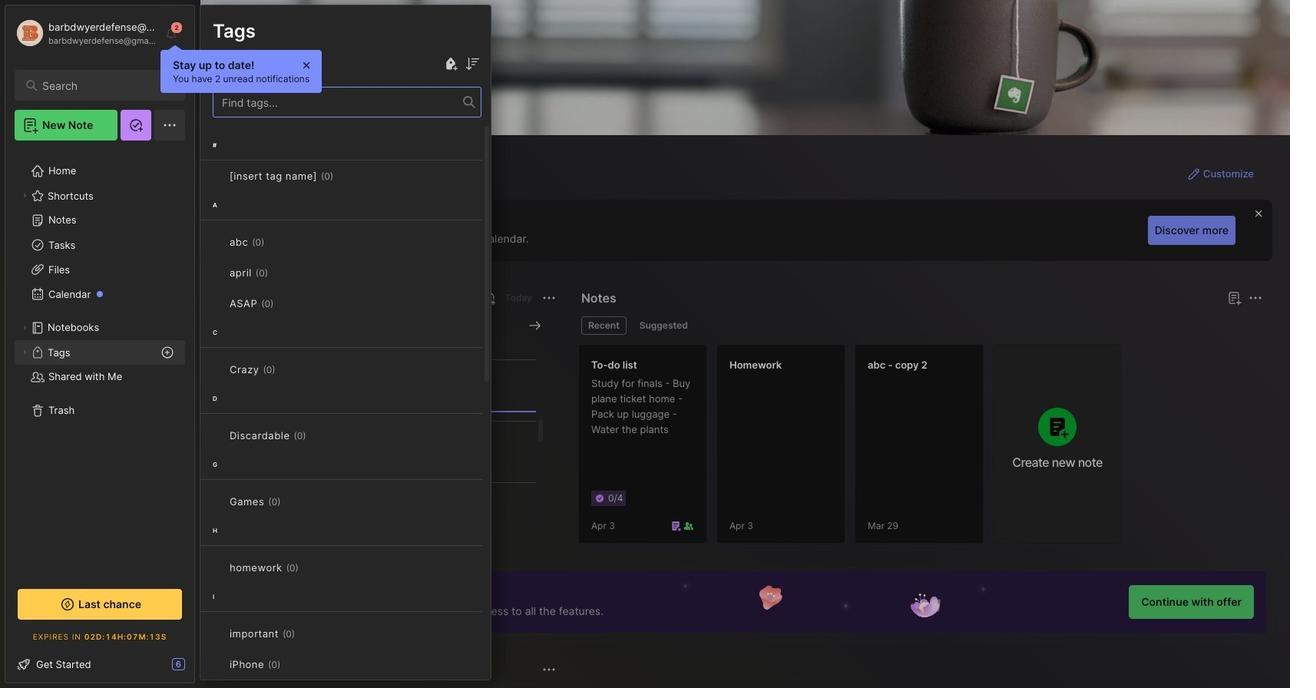 Task type: locate. For each thing, give the bounding box(es) containing it.
create new tag image
[[442, 55, 460, 73]]

Tag actions field
[[334, 168, 358, 184], [268, 265, 293, 280], [274, 296, 298, 311], [281, 494, 305, 509], [299, 560, 323, 575], [281, 657, 305, 672]]

tab list
[[582, 317, 1261, 335]]

0 vertical spatial tag actions image
[[334, 170, 358, 182]]

sort options image
[[463, 55, 482, 73]]

2 tab from the left
[[633, 317, 695, 335]]

1 vertical spatial tag actions image
[[299, 562, 323, 574]]

Search text field
[[42, 78, 171, 93]]

Account field
[[15, 18, 157, 48]]

None search field
[[42, 76, 171, 94]]

0 horizontal spatial tab
[[582, 317, 627, 335]]

Find tags… text field
[[214, 92, 463, 113]]

1 horizontal spatial tab
[[633, 317, 695, 335]]

0 horizontal spatial row group
[[201, 130, 491, 688]]

1 horizontal spatial row group
[[578, 344, 1132, 553]]

1 tab from the left
[[582, 317, 627, 335]]

tag actions image
[[334, 170, 358, 182], [299, 562, 323, 574]]

tree
[[5, 150, 194, 572]]

tree inside main element
[[5, 150, 194, 572]]

tag actions image
[[268, 267, 293, 279], [274, 297, 298, 310], [281, 495, 305, 508], [281, 658, 305, 671]]

tab
[[582, 317, 627, 335], [633, 317, 695, 335]]

Sort field
[[463, 55, 482, 73]]

tooltip
[[161, 45, 322, 93]]

row group
[[201, 130, 491, 688], [578, 344, 1132, 553]]



Task type: vqa. For each thing, say whether or not it's contained in the screenshot.
tree
yes



Task type: describe. For each thing, give the bounding box(es) containing it.
Help and Learning task checklist field
[[5, 652, 194, 677]]

1 horizontal spatial tag actions image
[[334, 170, 358, 182]]

main element
[[0, 0, 200, 688]]

0 horizontal spatial tag actions image
[[299, 562, 323, 574]]

expand notebooks image
[[20, 323, 29, 333]]

expand tags image
[[20, 348, 29, 357]]

click to collapse image
[[194, 660, 205, 678]]

none search field inside main element
[[42, 76, 171, 94]]

new task image
[[481, 290, 496, 306]]



